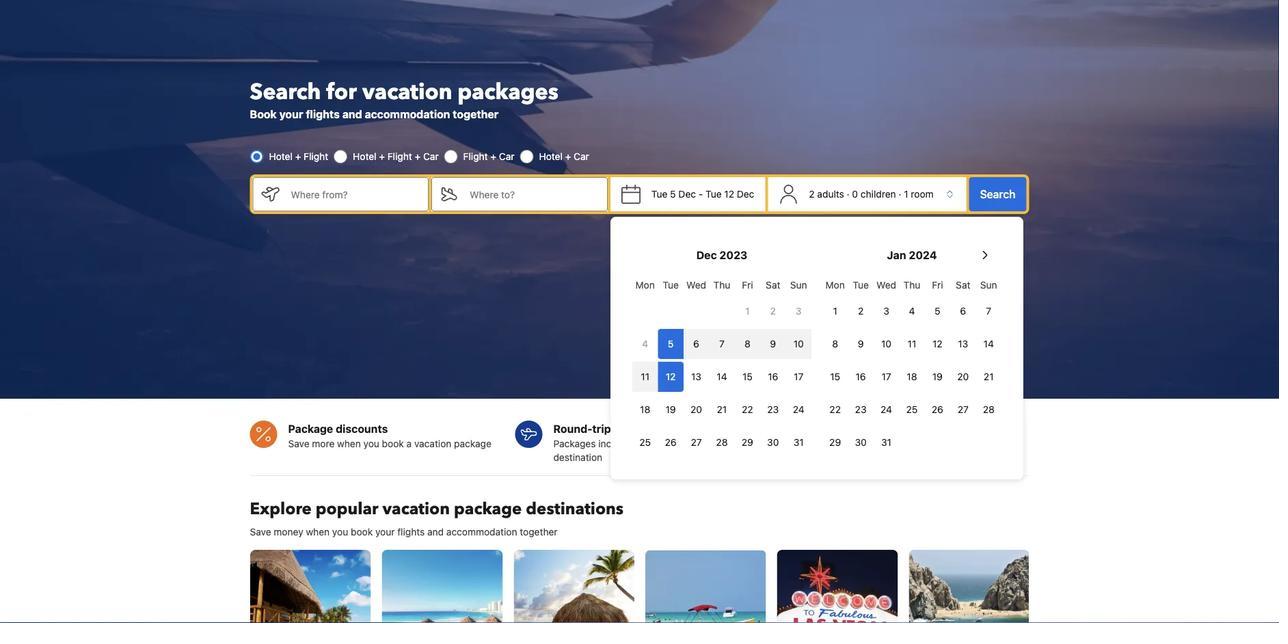 Task type: vqa. For each thing, say whether or not it's contained in the screenshot.


Task type: locate. For each thing, give the bounding box(es) containing it.
19 for 19 checkbox
[[933, 371, 943, 382]]

dec right the -
[[737, 188, 755, 200]]

1 wed from the left
[[687, 279, 706, 291]]

22 right 21 dec 2023 checkbox
[[742, 404, 753, 415]]

1 grid from the left
[[633, 271, 812, 458]]

accommodation
[[365, 108, 450, 121], [447, 526, 517, 538]]

1 horizontal spatial together
[[520, 526, 558, 538]]

1 horizontal spatial 22
[[830, 404, 841, 415]]

5
[[670, 188, 676, 200], [935, 305, 941, 317], [668, 338, 674, 349]]

4
[[909, 305, 915, 317], [642, 338, 648, 349]]

1 horizontal spatial search
[[980, 188, 1016, 201]]

2 fri from the left
[[932, 279, 943, 291]]

3 hotel from the left
[[539, 151, 563, 162]]

31 inside checkbox
[[794, 437, 804, 448]]

jan
[[887, 249, 906, 262]]

when
[[337, 438, 361, 449], [306, 526, 330, 538]]

23
[[768, 404, 779, 415], [855, 404, 867, 415]]

grid
[[633, 271, 812, 458], [823, 271, 1002, 458]]

wed up 3 checkbox
[[877, 279, 897, 291]]

20 inside 20 'option'
[[691, 404, 702, 415]]

2 horizontal spatial car
[[574, 151, 589, 162]]

save
[[288, 438, 310, 449], [250, 526, 271, 538]]

10 Dec 2023 checkbox
[[786, 329, 812, 359]]

1 16 from the left
[[768, 371, 778, 382]]

mon for jan
[[826, 279, 845, 291]]

search inside button
[[980, 188, 1016, 201]]

1 mon from the left
[[636, 279, 655, 291]]

1 30 from the left
[[767, 437, 779, 448]]

dec
[[679, 188, 696, 200], [737, 188, 755, 200], [697, 249, 717, 262]]

21 right 20 'option'
[[717, 404, 727, 415]]

wed for jan 2024
[[877, 279, 897, 291]]

1 horizontal spatial 7
[[986, 305, 992, 317]]

2 inside the 2 jan 2024 checkbox
[[858, 305, 864, 317]]

3 right the 2 checkbox
[[796, 305, 802, 317]]

30 right 29 checkbox
[[767, 437, 779, 448]]

14 right 13 checkbox
[[717, 371, 727, 382]]

vacation
[[362, 77, 452, 107], [414, 438, 452, 449], [383, 498, 450, 520]]

30 Jan 2024 checkbox
[[848, 427, 874, 458]]

0 horizontal spatial flight
[[304, 151, 328, 162]]

2 wed from the left
[[877, 279, 897, 291]]

1 vertical spatial vacation
[[414, 438, 452, 449]]

1 vertical spatial 12
[[933, 338, 943, 349]]

11 inside cell
[[641, 371, 650, 382]]

2 thu from the left
[[904, 279, 921, 291]]

21 for 21 checkbox
[[984, 371, 994, 382]]

car
[[423, 151, 439, 162], [499, 151, 515, 162], [574, 151, 589, 162]]

2 16 from the left
[[856, 371, 866, 382]]

search inside search for vacation packages book your flights and accommodation together
[[250, 77, 321, 107]]

27 right 26 option
[[691, 437, 702, 448]]

11 cell
[[633, 359, 658, 392]]

18 for 18 checkbox
[[640, 404, 651, 415]]

0 horizontal spatial 8
[[745, 338, 751, 349]]

0 vertical spatial 6
[[960, 305, 966, 317]]

8 left the 9 checkbox
[[832, 338, 838, 349]]

28
[[983, 404, 995, 415], [716, 437, 728, 448]]

2 24 from the left
[[881, 404, 892, 415]]

more
[[312, 438, 335, 449]]

2 10 from the left
[[882, 338, 892, 349]]

·
[[847, 188, 850, 200], [899, 188, 902, 200]]

1 horizontal spatial 20
[[958, 371, 969, 382]]

13
[[958, 338, 969, 349], [691, 371, 702, 382]]

fri up 5 jan 2024 "checkbox"
[[932, 279, 943, 291]]

23 Dec 2023 checkbox
[[761, 395, 786, 425]]

2 for jan 2024
[[858, 305, 864, 317]]

18 left the 19 option
[[640, 404, 651, 415]]

17
[[794, 371, 804, 382], [882, 371, 892, 382]]

12 for 12 option
[[666, 371, 676, 382]]

tue 5 dec - tue 12 dec
[[652, 188, 755, 200]]

6
[[960, 305, 966, 317], [694, 338, 700, 349]]

28 inside checkbox
[[983, 404, 995, 415]]

0 horizontal spatial book
[[351, 526, 373, 538]]

sun
[[790, 279, 807, 291], [981, 279, 998, 291]]

accommodation inside search for vacation packages book your flights and accommodation together
[[365, 108, 450, 121]]

3
[[796, 305, 802, 317], [884, 305, 890, 317]]

1 horizontal spatial 26
[[932, 404, 944, 415]]

16 right 15 jan 2024 checkbox
[[856, 371, 866, 382]]

30
[[767, 437, 779, 448], [855, 437, 867, 448]]

2 vertical spatial your
[[375, 526, 395, 538]]

16 for 16 option
[[856, 371, 866, 382]]

sat up the 6 jan 2024 option
[[956, 279, 971, 291]]

what right –
[[907, 438, 928, 449]]

9 cell
[[761, 326, 786, 359]]

11 Jan 2024 checkbox
[[899, 329, 925, 359]]

31 Jan 2024 checkbox
[[874, 427, 899, 458]]

31 left 'all'
[[794, 437, 804, 448]]

19 right 18 checkbox
[[666, 404, 676, 415]]

19 inside checkbox
[[933, 371, 943, 382]]

11 for 11 option on the bottom of page
[[908, 338, 917, 349]]

19 Jan 2024 checkbox
[[925, 362, 951, 392]]

0 vertical spatial 11
[[908, 338, 917, 349]]

5 + from the left
[[565, 151, 571, 162]]

1 vertical spatial 13
[[691, 371, 702, 382]]

23 right 22 'checkbox'
[[768, 404, 779, 415]]

17 right 16 option
[[882, 371, 892, 382]]

0 horizontal spatial 9
[[770, 338, 776, 349]]

17 Dec 2023 checkbox
[[786, 362, 812, 392]]

book down popular
[[351, 526, 373, 538]]

16 for 16 checkbox
[[768, 371, 778, 382]]

1 left the 2 checkbox
[[746, 305, 750, 317]]

search button
[[969, 177, 1027, 211]]

0 vertical spatial 18
[[907, 371, 917, 382]]

4 inside 4 jan 2024 option
[[909, 305, 915, 317]]

13 inside checkbox
[[691, 371, 702, 382]]

31 Dec 2023 checkbox
[[786, 427, 812, 458]]

22 inside 'checkbox'
[[742, 404, 753, 415]]

together
[[453, 108, 499, 121], [520, 526, 558, 538]]

14 right 13 "checkbox"
[[984, 338, 994, 349]]

1 horizontal spatial 28
[[983, 404, 995, 415]]

18 inside checkbox
[[640, 404, 651, 415]]

28 right the from
[[716, 437, 728, 448]]

27 for 27 jan 2024 checkbox
[[958, 404, 969, 415]]

23 Jan 2024 checkbox
[[848, 395, 874, 425]]

2 30 from the left
[[855, 437, 867, 448]]

jan 2024
[[887, 249, 937, 262]]

25 left to
[[640, 437, 651, 448]]

18 inside option
[[907, 371, 917, 382]]

wed
[[687, 279, 706, 291], [877, 279, 897, 291]]

hotel up where from? field
[[353, 151, 377, 162]]

explore popular vacation package destinations save money when you book your flights and accommodation together
[[250, 498, 624, 538]]

1 15 from the left
[[743, 371, 753, 382]]

2 sat from the left
[[956, 279, 971, 291]]

6 inside option
[[960, 305, 966, 317]]

30 inside checkbox
[[767, 437, 779, 448]]

0 vertical spatial 27
[[958, 404, 969, 415]]

19 inside option
[[666, 404, 676, 415]]

16 inside 16 option
[[856, 371, 866, 382]]

5 right 4 checkbox on the bottom of page
[[668, 338, 674, 349]]

18
[[907, 371, 917, 382], [640, 404, 651, 415]]

29 Jan 2024 checkbox
[[823, 427, 848, 458]]

2 29 from the left
[[830, 437, 841, 448]]

1 left room
[[904, 188, 909, 200]]

12 cell
[[658, 359, 684, 392]]

you inside package discounts save more when you book a vacation package
[[364, 438, 379, 449]]

vacation inside explore popular vacation package destinations save money when you book your flights and accommodation together
[[383, 498, 450, 520]]

12 right the -
[[724, 188, 734, 200]]

15 right 14 option
[[743, 371, 753, 382]]

16 inside 16 checkbox
[[768, 371, 778, 382]]

explore
[[250, 498, 312, 520]]

1 vertical spatial 11
[[641, 371, 650, 382]]

0 vertical spatial included
[[650, 422, 696, 435]]

1 Jan 2024 checkbox
[[823, 296, 848, 326]]

hotel
[[269, 151, 293, 162], [353, 151, 377, 162], [539, 151, 563, 162]]

· left 0
[[847, 188, 850, 200]]

9 for 9 checkbox
[[770, 338, 776, 349]]

26 right 25 jan 2024 option on the right of the page
[[932, 404, 944, 415]]

0 horizontal spatial wed
[[687, 279, 706, 291]]

4 for 4 jan 2024 option
[[909, 305, 915, 317]]

sat for 2024
[[956, 279, 971, 291]]

package
[[454, 438, 492, 449], [454, 498, 522, 520]]

sat up the 2 checkbox
[[766, 279, 781, 291]]

0 horizontal spatial 26
[[665, 437, 677, 448]]

sun up 7 option
[[981, 279, 998, 291]]

mon up 4 checkbox on the bottom of page
[[636, 279, 655, 291]]

hotel for hotel + flight + car
[[353, 151, 377, 162]]

destination
[[554, 452, 603, 463]]

13 for 13 "checkbox"
[[958, 338, 969, 349]]

12 inside 12 option
[[666, 371, 676, 382]]

2 car from the left
[[499, 151, 515, 162]]

3 car from the left
[[574, 151, 589, 162]]

0 horizontal spatial 15
[[743, 371, 753, 382]]

15
[[743, 371, 753, 382], [830, 371, 841, 382]]

25 right 24 jan 2024 option
[[907, 404, 918, 415]]

1 31 from the left
[[794, 437, 804, 448]]

7 inside option
[[986, 305, 992, 317]]

26 Dec 2023 checkbox
[[658, 427, 684, 458]]

27 Dec 2023 checkbox
[[684, 427, 709, 458]]

accommodation inside explore popular vacation package destinations save money when you book your flights and accommodation together
[[447, 526, 517, 538]]

your inside 'round-trip flights included packages include flights to and from your destination'
[[717, 438, 736, 449]]

12 for 12 option
[[933, 338, 943, 349]]

2 vertical spatial and
[[427, 526, 444, 538]]

when inside explore popular vacation package destinations save money when you book your flights and accommodation together
[[306, 526, 330, 538]]

0 horizontal spatial 19
[[666, 404, 676, 415]]

2 8 from the left
[[832, 338, 838, 349]]

27 inside checkbox
[[958, 404, 969, 415]]

9 inside checkbox
[[770, 338, 776, 349]]

9 left '10' checkbox
[[858, 338, 864, 349]]

10 right 9 checkbox
[[794, 338, 804, 349]]

2 23 from the left
[[855, 404, 867, 415]]

4 left 5 jan 2024 "checkbox"
[[909, 305, 915, 317]]

29 inside "option"
[[830, 437, 841, 448]]

23 for the 23 checkbox at bottom
[[855, 404, 867, 415]]

your inside search for vacation packages book your flights and accommodation together
[[279, 108, 303, 121]]

1 horizontal spatial 3
[[884, 305, 890, 317]]

18 for the '18' option
[[907, 371, 917, 382]]

6 inside checkbox
[[694, 338, 700, 349]]

31 for 31 'checkbox'
[[882, 437, 892, 448]]

vacation up hotel + flight + car
[[362, 77, 452, 107]]

1 horizontal spatial fri
[[932, 279, 943, 291]]

1 vertical spatial and
[[675, 438, 691, 449]]

1 horizontal spatial 9
[[858, 338, 864, 349]]

1 vertical spatial 4
[[642, 338, 648, 349]]

0 vertical spatial vacation
[[362, 77, 452, 107]]

0 horizontal spatial 28
[[716, 437, 728, 448]]

8 inside 'checkbox'
[[832, 338, 838, 349]]

11
[[908, 338, 917, 349], [641, 371, 650, 382]]

+ for flight + car
[[491, 151, 497, 162]]

20 left 21 dec 2023 checkbox
[[691, 404, 702, 415]]

18 Dec 2023 checkbox
[[633, 395, 658, 425]]

to
[[663, 438, 672, 449]]

popular
[[316, 498, 378, 520]]

2 vertical spatial vacation
[[383, 498, 450, 520]]

and
[[342, 108, 362, 121], [675, 438, 691, 449], [427, 526, 444, 538]]

1 horizontal spatial 8
[[832, 338, 838, 349]]

27 right 26 checkbox
[[958, 404, 969, 415]]

10 inside checkbox
[[794, 338, 804, 349]]

10 inside checkbox
[[882, 338, 892, 349]]

0 horizontal spatial 13
[[691, 371, 702, 382]]

2 hotel from the left
[[353, 151, 377, 162]]

1 fri from the left
[[742, 279, 753, 291]]

21
[[984, 371, 994, 382], [717, 404, 727, 415]]

26 inside option
[[665, 437, 677, 448]]

package
[[288, 422, 333, 435]]

0 vertical spatial 21
[[984, 371, 994, 382]]

22
[[742, 404, 753, 415], [830, 404, 841, 415]]

9 Dec 2023 checkbox
[[761, 329, 786, 359]]

8 cell
[[735, 326, 761, 359]]

3 right the 2 jan 2024 checkbox
[[884, 305, 890, 317]]

3 inside 3 checkbox
[[884, 305, 890, 317]]

8 left 9 checkbox
[[745, 338, 751, 349]]

5 Jan 2024 checkbox
[[925, 296, 951, 326]]

flight for hotel + flight + car
[[388, 151, 412, 162]]

your
[[279, 108, 303, 121], [717, 438, 736, 449], [375, 526, 395, 538]]

1 vertical spatial accommodation
[[447, 526, 517, 538]]

17 Jan 2024 checkbox
[[874, 362, 899, 392]]

1 9 from the left
[[770, 338, 776, 349]]

0 horizontal spatial search
[[250, 77, 321, 107]]

17 for 17 dec 2023 option
[[794, 371, 804, 382]]

2 horizontal spatial hotel
[[539, 151, 563, 162]]

13 Dec 2023 checkbox
[[684, 362, 709, 392]]

flight
[[304, 151, 328, 162], [388, 151, 412, 162], [463, 151, 488, 162]]

1 horizontal spatial sat
[[956, 279, 971, 291]]

2 flight from the left
[[388, 151, 412, 162]]

2 left the adults
[[809, 188, 815, 200]]

7 Jan 2024 checkbox
[[976, 296, 1002, 326]]

2 17 from the left
[[882, 371, 892, 382]]

1 car from the left
[[423, 151, 439, 162]]

15 inside 15 jan 2024 checkbox
[[830, 371, 841, 382]]

you down popular
[[332, 526, 348, 538]]

29 for 29 "option"
[[830, 437, 841, 448]]

0 horizontal spatial 12
[[666, 371, 676, 382]]

2 31 from the left
[[882, 437, 892, 448]]

0 vertical spatial accommodation
[[365, 108, 450, 121]]

what right is
[[978, 438, 999, 449]]

24
[[793, 404, 805, 415], [881, 404, 892, 415]]

packages
[[554, 438, 596, 449]]

1 vertical spatial 25
[[640, 437, 651, 448]]

2 horizontal spatial 2
[[858, 305, 864, 317]]

0 vertical spatial 28
[[983, 404, 995, 415]]

your inside explore popular vacation package destinations save money when you book your flights and accommodation together
[[375, 526, 395, 538]]

you inside explore popular vacation package destinations save money when you book your flights and accommodation together
[[332, 526, 348, 538]]

tue left the -
[[652, 188, 668, 200]]

0 horizontal spatial 30
[[767, 437, 779, 448]]

you left see
[[931, 438, 947, 449]]

13 inside "checkbox"
[[958, 338, 969, 349]]

2 sun from the left
[[981, 279, 998, 291]]

included inside all taxes included – what you see is what you pay
[[859, 438, 896, 449]]

0 horizontal spatial save
[[250, 526, 271, 538]]

24 for 24 option
[[793, 404, 805, 415]]

22 inside option
[[830, 404, 841, 415]]

1 vertical spatial 14
[[717, 371, 727, 382]]

24 for 24 jan 2024 option
[[881, 404, 892, 415]]

flights inside search for vacation packages book your flights and accommodation together
[[306, 108, 340, 121]]

9
[[770, 338, 776, 349], [858, 338, 864, 349]]

26 inside checkbox
[[932, 404, 944, 415]]

+
[[295, 151, 301, 162], [379, 151, 385, 162], [415, 151, 421, 162], [491, 151, 497, 162], [565, 151, 571, 162]]

5 cell
[[658, 326, 684, 359]]

book
[[382, 438, 404, 449], [351, 526, 373, 538]]

5 for 5 checkbox
[[668, 338, 674, 349]]

0 vertical spatial book
[[382, 438, 404, 449]]

1 for jan 2024
[[833, 305, 838, 317]]

27
[[958, 404, 969, 415], [691, 437, 702, 448]]

18 Jan 2024 checkbox
[[899, 362, 925, 392]]

24 right 23 checkbox
[[793, 404, 805, 415]]

1 17 from the left
[[794, 371, 804, 382]]

2 grid from the left
[[823, 271, 1002, 458]]

26 right 25 option
[[665, 437, 677, 448]]

5 for 5 jan 2024 "checkbox"
[[935, 305, 941, 317]]

22 Jan 2024 checkbox
[[823, 395, 848, 425]]

2 package from the top
[[454, 498, 522, 520]]

1 inside option
[[746, 305, 750, 317]]

26 for 26 option
[[665, 437, 677, 448]]

14 for the 14 option
[[984, 338, 994, 349]]

29
[[742, 437, 754, 448], [830, 437, 841, 448]]

1 + from the left
[[295, 151, 301, 162]]

0 horizontal spatial and
[[342, 108, 362, 121]]

1 horizontal spatial included
[[859, 438, 896, 449]]

29 for 29 checkbox
[[742, 437, 754, 448]]

save inside explore popular vacation package destinations save money when you book your flights and accommodation together
[[250, 526, 271, 538]]

mon
[[636, 279, 655, 291], [826, 279, 845, 291]]

3 for jan 2024
[[884, 305, 890, 317]]

5 Dec 2023 checkbox
[[658, 329, 684, 359]]

0 horizontal spatial 7
[[719, 338, 725, 349]]

dec 2023
[[697, 249, 748, 262]]

23 right 22 jan 2024 option
[[855, 404, 867, 415]]

12 right 11 option on the bottom of page
[[933, 338, 943, 349]]

17 inside option
[[794, 371, 804, 382]]

Where from? field
[[280, 177, 429, 211]]

26 for 26 checkbox
[[932, 404, 944, 415]]

2 vertical spatial 5
[[668, 338, 674, 349]]

2 15 from the left
[[830, 371, 841, 382]]

22 left the 23 checkbox at bottom
[[830, 404, 841, 415]]

11 Dec 2023 checkbox
[[633, 362, 658, 392]]

1 horizontal spatial 11
[[908, 338, 917, 349]]

30 inside option
[[855, 437, 867, 448]]

included up to
[[650, 422, 696, 435]]

0 horizontal spatial your
[[279, 108, 303, 121]]

1 sun from the left
[[790, 279, 807, 291]]

1 horizontal spatial flight
[[388, 151, 412, 162]]

fri for 2023
[[742, 279, 753, 291]]

0 horizontal spatial when
[[306, 526, 330, 538]]

-
[[699, 188, 703, 200]]

trip
[[593, 422, 611, 435]]

15 left 16 option
[[830, 371, 841, 382]]

1 horizontal spatial 17
[[882, 371, 892, 382]]

1 29 from the left
[[742, 437, 754, 448]]

included left –
[[859, 438, 896, 449]]

· right children
[[899, 188, 902, 200]]

17 right 16 checkbox
[[794, 371, 804, 382]]

2 right 1 jan 2024 checkbox
[[858, 305, 864, 317]]

11 left 12 option
[[641, 371, 650, 382]]

sat
[[766, 279, 781, 291], [956, 279, 971, 291]]

package inside package discounts save more when you book a vacation package
[[454, 438, 492, 449]]

1 vertical spatial 18
[[640, 404, 651, 415]]

you
[[364, 438, 379, 449], [931, 438, 947, 449], [1001, 438, 1017, 449], [332, 526, 348, 538]]

1 8 from the left
[[745, 338, 751, 349]]

12 inside 12 option
[[933, 338, 943, 349]]

when down discounts
[[337, 438, 361, 449]]

15 inside 15 dec 2023 option
[[743, 371, 753, 382]]

17 inside "option"
[[882, 371, 892, 382]]

2 horizontal spatial 12
[[933, 338, 943, 349]]

dec left 2023
[[697, 249, 717, 262]]

2 mon from the left
[[826, 279, 845, 291]]

vacation down a
[[383, 498, 450, 520]]

16 right 15 dec 2023 option
[[768, 371, 778, 382]]

8
[[745, 338, 751, 349], [832, 338, 838, 349]]

21 for 21 dec 2023 checkbox
[[717, 404, 727, 415]]

7 inside checkbox
[[719, 338, 725, 349]]

4 + from the left
[[491, 151, 497, 162]]

24 left 25 jan 2024 option on the right of the page
[[881, 404, 892, 415]]

28 inside 'checkbox'
[[716, 437, 728, 448]]

9 right the 8 dec 2023 checkbox
[[770, 338, 776, 349]]

1 left the 2 jan 2024 checkbox
[[833, 305, 838, 317]]

31 inside 'checkbox'
[[882, 437, 892, 448]]

thu down dec 2023
[[714, 279, 731, 291]]

30 for '30 jan 2024' option
[[855, 437, 867, 448]]

fri up 1 option
[[742, 279, 753, 291]]

thu
[[714, 279, 731, 291], [904, 279, 921, 291]]

vacation right a
[[414, 438, 452, 449]]

flight + car
[[463, 151, 515, 162]]

18 right the 17 jan 2024 "option"
[[907, 371, 917, 382]]

19
[[933, 371, 943, 382], [666, 404, 676, 415]]

0 horizontal spatial 21
[[717, 404, 727, 415]]

20 inside 20 jan 2024 checkbox
[[958, 371, 969, 382]]

29 up pay
[[830, 437, 841, 448]]

0 horizontal spatial 29
[[742, 437, 754, 448]]

19 right the '18' option
[[933, 371, 943, 382]]

6 right 5 checkbox
[[694, 338, 700, 349]]

1 24 from the left
[[793, 404, 805, 415]]

vacation inside search for vacation packages book your flights and accommodation together
[[362, 77, 452, 107]]

together down destinations
[[520, 526, 558, 538]]

1 3 from the left
[[796, 305, 802, 317]]

2 horizontal spatial flight
[[463, 151, 488, 162]]

hotel + flight
[[269, 151, 328, 162]]

7 right the 6 jan 2024 option
[[986, 305, 992, 317]]

all
[[819, 438, 830, 449]]

0 horizontal spatial 22
[[742, 404, 753, 415]]

save down the package
[[288, 438, 310, 449]]

28 for 28 checkbox
[[983, 404, 995, 415]]

0 vertical spatial 26
[[932, 404, 944, 415]]

7 for 7 dec 2023 checkbox
[[719, 338, 725, 349]]

0 vertical spatial and
[[342, 108, 362, 121]]

you down discounts
[[364, 438, 379, 449]]

7 Dec 2023 checkbox
[[709, 329, 735, 359]]

vacation for package
[[383, 498, 450, 520]]

26
[[932, 404, 944, 415], [665, 437, 677, 448]]

31 left –
[[882, 437, 892, 448]]

1 thu from the left
[[714, 279, 731, 291]]

1 horizontal spatial 30
[[855, 437, 867, 448]]

2 22 from the left
[[830, 404, 841, 415]]

mon for dec
[[636, 279, 655, 291]]

thu for 2023
[[714, 279, 731, 291]]

1 horizontal spatial 29
[[830, 437, 841, 448]]

10 right the 9 checkbox
[[882, 338, 892, 349]]

1 vertical spatial together
[[520, 526, 558, 538]]

8 inside checkbox
[[745, 338, 751, 349]]

search for vacation packages book your flights and accommodation together
[[250, 77, 559, 121]]

1 horizontal spatial 2
[[809, 188, 815, 200]]

5 inside 5 jan 2024 "checkbox"
[[935, 305, 941, 317]]

0 horizontal spatial 11
[[641, 371, 650, 382]]

1 inside checkbox
[[833, 305, 838, 317]]

Where to? field
[[459, 177, 608, 211]]

your for packages
[[717, 438, 736, 449]]

0 vertical spatial 7
[[986, 305, 992, 317]]

16 Dec 2023 checkbox
[[761, 362, 786, 392]]

1 · from the left
[[847, 188, 850, 200]]

10 for 10 dec 2023 checkbox
[[794, 338, 804, 349]]

1 horizontal spatial thu
[[904, 279, 921, 291]]

1 horizontal spatial what
[[978, 438, 999, 449]]

from
[[694, 438, 714, 449]]

21 Dec 2023 checkbox
[[709, 395, 735, 425]]

27 inside option
[[691, 437, 702, 448]]

20
[[958, 371, 969, 382], [691, 404, 702, 415]]

0 horizontal spatial 17
[[794, 371, 804, 382]]

14
[[984, 338, 994, 349], [717, 371, 727, 382]]

9 inside checkbox
[[858, 338, 864, 349]]

1 hotel from the left
[[269, 151, 293, 162]]

your down popular
[[375, 526, 395, 538]]

hotel up where to? field
[[539, 151, 563, 162]]

1 horizontal spatial 6
[[960, 305, 966, 317]]

hotel down book
[[269, 151, 293, 162]]

2 right 1 option
[[770, 305, 776, 317]]

1 horizontal spatial your
[[375, 526, 395, 538]]

25
[[907, 404, 918, 415], [640, 437, 651, 448]]

29 inside checkbox
[[742, 437, 754, 448]]

1 vertical spatial package
[[454, 498, 522, 520]]

12
[[724, 188, 734, 200], [933, 338, 943, 349], [666, 371, 676, 382]]

4 left 5 checkbox
[[642, 338, 648, 349]]

thu for 2024
[[904, 279, 921, 291]]

30 left 31 'checkbox'
[[855, 437, 867, 448]]

25 for 25 option
[[640, 437, 651, 448]]

1 package from the top
[[454, 438, 492, 449]]

2 + from the left
[[379, 151, 385, 162]]

included inside 'round-trip flights included packages include flights to and from your destination'
[[650, 422, 696, 435]]

21 right 20 jan 2024 checkbox
[[984, 371, 994, 382]]

included
[[650, 422, 696, 435], [859, 438, 896, 449]]

12 Dec 2023 checkbox
[[658, 362, 684, 392]]

hotel + flight + car
[[353, 151, 439, 162]]

5 inside 5 checkbox
[[668, 338, 674, 349]]

2
[[809, 188, 815, 200], [770, 305, 776, 317], [858, 305, 864, 317]]

room
[[911, 188, 934, 200]]

book inside explore popular vacation package destinations save money when you book your flights and accommodation together
[[351, 526, 373, 538]]

29 left 30 checkbox
[[742, 437, 754, 448]]

fri
[[742, 279, 753, 291], [932, 279, 943, 291]]

0 horizontal spatial thu
[[714, 279, 731, 291]]

31
[[794, 437, 804, 448], [882, 437, 892, 448]]

5 right 4 jan 2024 option
[[935, 305, 941, 317]]

1 horizontal spatial sun
[[981, 279, 998, 291]]

1 horizontal spatial 16
[[856, 371, 866, 382]]

1 vertical spatial save
[[250, 526, 271, 538]]

your for destinations
[[375, 526, 395, 538]]

6 Dec 2023 checkbox
[[684, 329, 709, 359]]

1 vertical spatial when
[[306, 526, 330, 538]]

3 Dec 2023 checkbox
[[786, 296, 812, 326]]

16
[[768, 371, 778, 382], [856, 371, 866, 382]]

19 for the 19 option
[[666, 404, 676, 415]]

1 horizontal spatial 25
[[907, 404, 918, 415]]

0 horizontal spatial 27
[[691, 437, 702, 448]]

11 right '10' checkbox
[[908, 338, 917, 349]]

save left money
[[250, 526, 271, 538]]

1 23 from the left
[[768, 404, 779, 415]]

31 for 31 checkbox
[[794, 437, 804, 448]]

6 for 6 dec 2023 checkbox
[[694, 338, 700, 349]]

include
[[599, 438, 630, 449]]

5 left the -
[[670, 188, 676, 200]]

round-trip flights included packages include flights to and from your destination
[[554, 422, 736, 463]]

together down packages
[[453, 108, 499, 121]]

3 inside 3 option
[[796, 305, 802, 317]]

7
[[986, 305, 992, 317], [719, 338, 725, 349]]

2 3 from the left
[[884, 305, 890, 317]]

1 horizontal spatial 19
[[933, 371, 943, 382]]

1 vertical spatial 27
[[691, 437, 702, 448]]

wed down dec 2023
[[687, 279, 706, 291]]

0 horizontal spatial fri
[[742, 279, 753, 291]]

1 sat from the left
[[766, 279, 781, 291]]

1 horizontal spatial 13
[[958, 338, 969, 349]]

0 horizontal spatial ·
[[847, 188, 850, 200]]

9 Jan 2024 checkbox
[[848, 329, 874, 359]]

1 vertical spatial search
[[980, 188, 1016, 201]]

4 inside 4 checkbox
[[642, 338, 648, 349]]

0 vertical spatial 20
[[958, 371, 969, 382]]

what
[[907, 438, 928, 449], [978, 438, 999, 449]]

4 Dec 2023 checkbox
[[633, 329, 658, 359]]

15 Jan 2024 checkbox
[[823, 362, 848, 392]]

24 Dec 2023 checkbox
[[786, 395, 812, 425]]

2 9 from the left
[[858, 338, 864, 349]]

1 22 from the left
[[742, 404, 753, 415]]

search
[[250, 77, 321, 107], [980, 188, 1016, 201]]

10
[[794, 338, 804, 349], [882, 338, 892, 349]]

grid for 2024
[[823, 271, 1002, 458]]

1 horizontal spatial save
[[288, 438, 310, 449]]

6 right 5 jan 2024 "checkbox"
[[960, 305, 966, 317]]

7 right 6 dec 2023 checkbox
[[719, 338, 725, 349]]

20 Jan 2024 checkbox
[[951, 362, 976, 392]]

round-
[[554, 422, 593, 435]]

0 horizontal spatial 24
[[793, 404, 805, 415]]

flights inside explore popular vacation package destinations save money when you book your flights and accommodation together
[[397, 526, 425, 538]]

2 inside the 2 checkbox
[[770, 305, 776, 317]]

1 flight from the left
[[304, 151, 328, 162]]

flights
[[306, 108, 340, 121], [614, 422, 648, 435], [633, 438, 660, 449], [397, 526, 425, 538]]

wed for dec 2023
[[687, 279, 706, 291]]

+ for hotel + flight + car
[[379, 151, 385, 162]]

book left a
[[382, 438, 404, 449]]

1 10 from the left
[[794, 338, 804, 349]]



Task type: describe. For each thing, give the bounding box(es) containing it.
money
[[274, 526, 303, 538]]

6 for the 6 jan 2024 option
[[960, 305, 966, 317]]

sun for 2023
[[790, 279, 807, 291]]

12 Jan 2024 checkbox
[[925, 329, 951, 359]]

taxes
[[832, 438, 856, 449]]

2 Dec 2023 checkbox
[[761, 296, 786, 326]]

25 for 25 jan 2024 option on the right of the page
[[907, 404, 918, 415]]

14 Dec 2023 checkbox
[[709, 362, 735, 392]]

9 for the 9 checkbox
[[858, 338, 864, 349]]

search for search
[[980, 188, 1016, 201]]

and inside explore popular vacation package destinations save money when you book your flights and accommodation together
[[427, 526, 444, 538]]

23 for 23 checkbox
[[768, 404, 779, 415]]

car for hotel + car
[[574, 151, 589, 162]]

2 for dec 2023
[[770, 305, 776, 317]]

27 for 27 option
[[691, 437, 702, 448]]

1 horizontal spatial dec
[[697, 249, 717, 262]]

+ for hotel + car
[[565, 151, 571, 162]]

hotel for hotel + flight
[[269, 151, 293, 162]]

29 Dec 2023 checkbox
[[735, 427, 761, 458]]

30 Dec 2023 checkbox
[[761, 427, 786, 458]]

2024
[[909, 249, 937, 262]]

is
[[968, 438, 975, 449]]

22 for 22 'checkbox'
[[742, 404, 753, 415]]

hotel for hotel + car
[[539, 151, 563, 162]]

hotel + car
[[539, 151, 589, 162]]

19 Dec 2023 checkbox
[[658, 395, 684, 425]]

adults
[[818, 188, 844, 200]]

26 Jan 2024 checkbox
[[925, 395, 951, 425]]

1 Dec 2023 checkbox
[[735, 296, 761, 326]]

8 Jan 2024 checkbox
[[823, 329, 848, 359]]

together inside search for vacation packages book your flights and accommodation together
[[453, 108, 499, 121]]

10 Jan 2024 checkbox
[[874, 329, 899, 359]]

14 for 14 option
[[717, 371, 727, 382]]

1 for dec 2023
[[746, 305, 750, 317]]

package discounts save more when you book a vacation package
[[288, 422, 492, 449]]

2 what from the left
[[978, 438, 999, 449]]

17 for the 17 jan 2024 "option"
[[882, 371, 892, 382]]

15 for 15 dec 2023 option
[[743, 371, 753, 382]]

discounts
[[336, 422, 388, 435]]

21 Jan 2024 checkbox
[[976, 362, 1002, 392]]

0
[[852, 188, 858, 200]]

1 horizontal spatial 12
[[724, 188, 734, 200]]

10 for '10' checkbox
[[882, 338, 892, 349]]

7 cell
[[709, 326, 735, 359]]

8 for the 8 dec 2023 checkbox
[[745, 338, 751, 349]]

2 · from the left
[[899, 188, 902, 200]]

and inside 'round-trip flights included packages include flights to and from your destination'
[[675, 438, 691, 449]]

car for flight + car
[[499, 151, 515, 162]]

2 horizontal spatial 1
[[904, 188, 909, 200]]

tue up the 2 jan 2024 checkbox
[[853, 279, 869, 291]]

3 flight from the left
[[463, 151, 488, 162]]

for
[[326, 77, 357, 107]]

3 Jan 2024 checkbox
[[874, 296, 899, 326]]

10 cell
[[786, 326, 812, 359]]

save inside package discounts save more when you book a vacation package
[[288, 438, 310, 449]]

tue up 5 cell
[[663, 279, 679, 291]]

15 for 15 jan 2024 checkbox
[[830, 371, 841, 382]]

grid for 2023
[[633, 271, 812, 458]]

sun for 2024
[[981, 279, 998, 291]]

when inside package discounts save more when you book a vacation package
[[337, 438, 361, 449]]

destinations
[[526, 498, 624, 520]]

16 Jan 2024 checkbox
[[848, 362, 874, 392]]

4 for 4 checkbox on the bottom of page
[[642, 338, 648, 349]]

0 horizontal spatial dec
[[679, 188, 696, 200]]

1 what from the left
[[907, 438, 928, 449]]

6 Jan 2024 checkbox
[[951, 296, 976, 326]]

13 for 13 checkbox
[[691, 371, 702, 382]]

14 Jan 2024 checkbox
[[976, 329, 1002, 359]]

2 Jan 2024 checkbox
[[848, 296, 874, 326]]

20 for 20 'option'
[[691, 404, 702, 415]]

+ for hotel + flight
[[295, 151, 301, 162]]

20 for 20 jan 2024 checkbox
[[958, 371, 969, 382]]

8 for 8 'checkbox'
[[832, 338, 838, 349]]

4 Jan 2024 checkbox
[[899, 296, 925, 326]]

3 for dec 2023
[[796, 305, 802, 317]]

search for search for vacation packages book your flights and accommodation together
[[250, 77, 321, 107]]

sat for 2023
[[766, 279, 781, 291]]

25 Dec 2023 checkbox
[[633, 427, 658, 458]]

15 Dec 2023 checkbox
[[735, 362, 761, 392]]

packages
[[458, 77, 559, 107]]

8 Dec 2023 checkbox
[[735, 329, 761, 359]]

28 Dec 2023 checkbox
[[709, 427, 735, 458]]

see
[[950, 438, 965, 449]]

7 for 7 option
[[986, 305, 992, 317]]

package inside explore popular vacation package destinations save money when you book your flights and accommodation together
[[454, 498, 522, 520]]

vacation inside package discounts save more when you book a vacation package
[[414, 438, 452, 449]]

2023
[[720, 249, 748, 262]]

11 for 11 option
[[641, 371, 650, 382]]

27 Jan 2024 checkbox
[[951, 395, 976, 425]]

28 Jan 2024 checkbox
[[976, 395, 1002, 425]]

you right is
[[1001, 438, 1017, 449]]

flight for hotel + flight
[[304, 151, 328, 162]]

vacation for packages
[[362, 77, 452, 107]]

pay
[[819, 452, 835, 463]]

30 for 30 checkbox
[[767, 437, 779, 448]]

24 Jan 2024 checkbox
[[874, 395, 899, 425]]

all taxes included – what you see is what you pay
[[819, 438, 1017, 463]]

children
[[861, 188, 896, 200]]

and inside search for vacation packages book your flights and accommodation together
[[342, 108, 362, 121]]

fri for 2024
[[932, 279, 943, 291]]

0 vertical spatial 5
[[670, 188, 676, 200]]

–
[[899, 438, 904, 449]]

2 adults · 0 children · 1 room
[[809, 188, 934, 200]]

book
[[250, 108, 277, 121]]

tue right the -
[[706, 188, 722, 200]]

25 Jan 2024 checkbox
[[899, 395, 925, 425]]

6 cell
[[684, 326, 709, 359]]

3 + from the left
[[415, 151, 421, 162]]

2 horizontal spatial dec
[[737, 188, 755, 200]]

22 for 22 jan 2024 option
[[830, 404, 841, 415]]

13 Jan 2024 checkbox
[[951, 329, 976, 359]]

book inside package discounts save more when you book a vacation package
[[382, 438, 404, 449]]

together inside explore popular vacation package destinations save money when you book your flights and accommodation together
[[520, 526, 558, 538]]

22 Dec 2023 checkbox
[[735, 395, 761, 425]]

a
[[407, 438, 412, 449]]

28 for 28 dec 2023 'checkbox'
[[716, 437, 728, 448]]

20 Dec 2023 checkbox
[[684, 395, 709, 425]]



